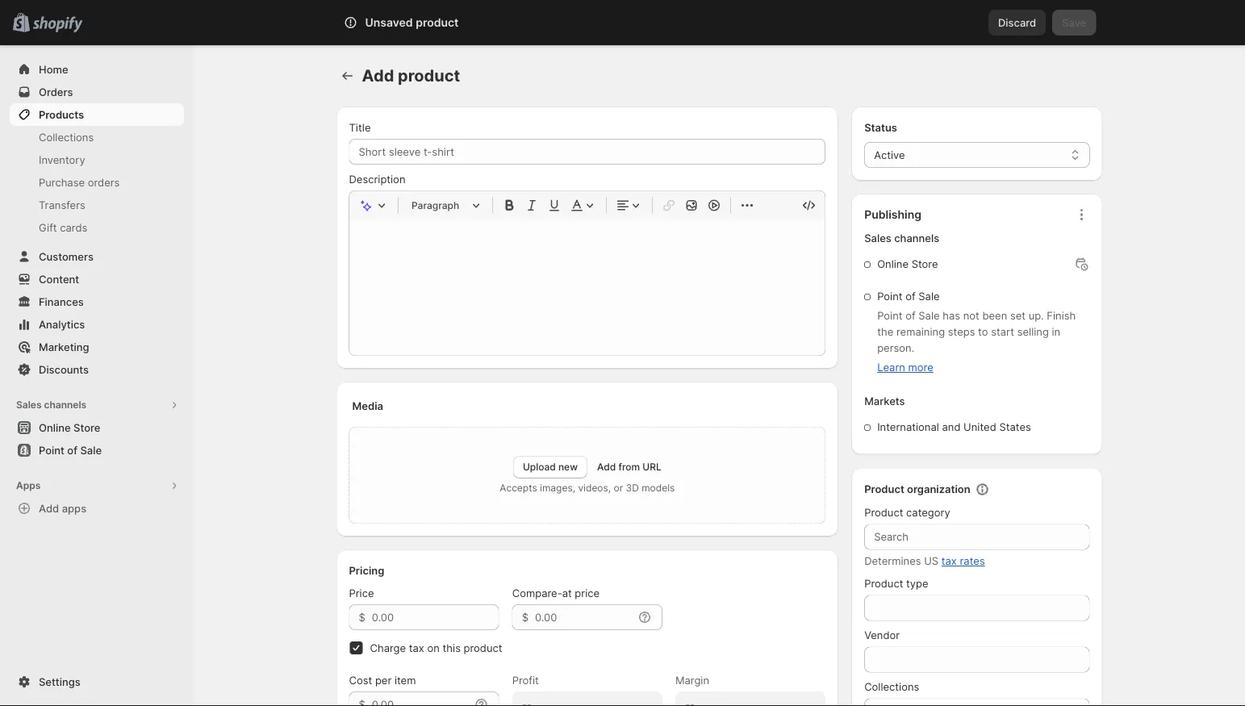 Task type: describe. For each thing, give the bounding box(es) containing it.
Margin text field
[[675, 692, 826, 706]]

analytics
[[39, 318, 85, 330]]

save
[[1062, 16, 1087, 29]]

store inside "link"
[[73, 421, 100, 434]]

point inside point of sale has not been set up. finish the remaining steps to start selling in person. learn more
[[877, 310, 903, 322]]

sales channels inside 'button'
[[16, 399, 86, 411]]

sales inside 'button'
[[16, 399, 42, 411]]

shopify image
[[32, 17, 83, 33]]

more
[[908, 361, 934, 374]]

customers
[[39, 250, 94, 263]]

0 vertical spatial collections
[[39, 131, 94, 143]]

cost per item
[[349, 674, 416, 686]]

markets
[[865, 395, 905, 408]]

in
[[1052, 326, 1061, 338]]

person.
[[877, 342, 915, 354]]

set
[[1010, 310, 1026, 322]]

of inside point of sale has not been set up. finish the remaining steps to start selling in person. learn more
[[906, 310, 916, 322]]

products
[[39, 108, 84, 121]]

product for product organization
[[865, 483, 905, 496]]

1 horizontal spatial channels
[[894, 232, 940, 245]]

sale inside 'link'
[[80, 444, 102, 456]]

active
[[874, 149, 905, 161]]

purchase orders link
[[10, 171, 184, 194]]

settings
[[39, 676, 80, 688]]

sales channels button
[[10, 394, 184, 416]]

finances
[[39, 295, 84, 308]]

settings link
[[10, 671, 184, 693]]

upload new button
[[513, 456, 588, 479]]

models
[[642, 482, 675, 494]]

point of sale button
[[0, 439, 194, 462]]

Compare-at price text field
[[535, 605, 634, 630]]

price
[[349, 587, 374, 599]]

analytics link
[[10, 313, 184, 336]]

at
[[562, 587, 572, 599]]

or
[[614, 482, 623, 494]]

tax rates link
[[942, 555, 985, 567]]

product category
[[865, 506, 951, 519]]

discounts
[[39, 363, 89, 376]]

content link
[[10, 268, 184, 291]]

steps
[[948, 326, 975, 338]]

add product
[[362, 66, 460, 86]]

category
[[906, 506, 951, 519]]

not
[[963, 310, 980, 322]]

upload
[[523, 461, 556, 473]]

start
[[991, 326, 1015, 338]]

product for unsaved product
[[416, 16, 459, 29]]

channels inside sales channels 'button'
[[44, 399, 86, 411]]

inventory
[[39, 153, 85, 166]]

finish
[[1047, 310, 1076, 322]]

item
[[395, 674, 416, 686]]

title
[[349, 121, 371, 134]]

marketing
[[39, 341, 89, 353]]

0 vertical spatial of
[[906, 290, 916, 303]]

1 horizontal spatial online
[[877, 258, 909, 270]]

customers link
[[10, 245, 184, 268]]

discard
[[998, 16, 1036, 29]]

point of sale has not been set up. finish the remaining steps to start selling in person. learn more
[[877, 310, 1076, 374]]

videos,
[[578, 482, 611, 494]]

products link
[[10, 103, 184, 126]]

rates
[[960, 555, 985, 567]]

and
[[942, 421, 961, 433]]

learn more link
[[877, 361, 934, 374]]

discounts link
[[10, 358, 184, 381]]

compare-at price
[[512, 587, 600, 599]]

type
[[906, 577, 929, 590]]

purchase orders
[[39, 176, 120, 188]]

url
[[643, 461, 662, 473]]

content
[[39, 273, 79, 285]]

0 vertical spatial sale
[[919, 290, 940, 303]]

charge tax on this product
[[370, 642, 502, 654]]

status
[[865, 121, 897, 134]]

search button
[[389, 10, 857, 36]]

point inside 'link'
[[39, 444, 64, 456]]

charge
[[370, 642, 406, 654]]

pricing
[[349, 564, 384, 577]]

Collections text field
[[865, 699, 1090, 706]]

Vendor text field
[[865, 647, 1090, 673]]

cards
[[60, 221, 87, 234]]

add apps
[[39, 502, 86, 515]]

Price text field
[[372, 605, 499, 630]]

orders
[[88, 176, 120, 188]]

price
[[575, 587, 600, 599]]



Task type: locate. For each thing, give the bounding box(es) containing it.
1 $ from the left
[[359, 611, 365, 623]]

this
[[443, 642, 461, 654]]

home link
[[10, 58, 184, 81]]

media
[[352, 400, 383, 412]]

Product type text field
[[865, 595, 1090, 621]]

tax left on
[[409, 642, 424, 654]]

0 horizontal spatial add
[[39, 502, 59, 515]]

tax right us
[[942, 555, 957, 567]]

1 horizontal spatial sales channels
[[865, 232, 940, 245]]

0 horizontal spatial sales channels
[[16, 399, 86, 411]]

2 horizontal spatial add
[[597, 461, 616, 473]]

on
[[427, 642, 440, 654]]

1 horizontal spatial add
[[362, 66, 394, 86]]

$
[[359, 611, 365, 623], [522, 611, 529, 623]]

of inside 'link'
[[67, 444, 77, 456]]

determines
[[865, 555, 921, 567]]

0 horizontal spatial point of sale
[[39, 444, 102, 456]]

Cost per item text field
[[372, 692, 470, 706]]

unsaved product
[[365, 16, 459, 29]]

1 vertical spatial tax
[[409, 642, 424, 654]]

add down unsaved
[[362, 66, 394, 86]]

online
[[877, 258, 909, 270], [39, 421, 71, 434]]

2 vertical spatial of
[[67, 444, 77, 456]]

$ down the 'price'
[[359, 611, 365, 623]]

international and united states
[[877, 421, 1031, 433]]

cost
[[349, 674, 372, 686]]

1 product from the top
[[865, 483, 905, 496]]

collections
[[39, 131, 94, 143], [865, 681, 920, 693]]

0 vertical spatial product
[[865, 483, 905, 496]]

0 horizontal spatial collections
[[39, 131, 94, 143]]

vendor
[[865, 629, 900, 642]]

up.
[[1029, 310, 1044, 322]]

0 vertical spatial online
[[877, 258, 909, 270]]

channels
[[894, 232, 940, 245], [44, 399, 86, 411]]

1 horizontal spatial collections
[[865, 681, 920, 693]]

profit
[[512, 674, 539, 686]]

transfers
[[39, 199, 85, 211]]

0 vertical spatial store
[[912, 258, 938, 270]]

store
[[912, 258, 938, 270], [73, 421, 100, 434]]

sale
[[919, 290, 940, 303], [919, 310, 940, 322], [80, 444, 102, 456]]

determines us tax rates
[[865, 555, 985, 567]]

add from url
[[597, 461, 662, 473]]

add left from
[[597, 461, 616, 473]]

1 vertical spatial point of sale
[[39, 444, 102, 456]]

0 vertical spatial product
[[416, 16, 459, 29]]

1 horizontal spatial point of sale
[[877, 290, 940, 303]]

online down sales channels 'button'
[[39, 421, 71, 434]]

0 vertical spatial point of sale
[[877, 290, 940, 303]]

product up product category
[[865, 483, 905, 496]]

remaining
[[897, 326, 945, 338]]

2 vertical spatial add
[[39, 502, 59, 515]]

store down sales channels 'button'
[[73, 421, 100, 434]]

2 vertical spatial product
[[464, 642, 502, 654]]

1 vertical spatial sales channels
[[16, 399, 86, 411]]

1 vertical spatial store
[[73, 421, 100, 434]]

0 vertical spatial online store
[[877, 258, 938, 270]]

1 vertical spatial sale
[[919, 310, 940, 322]]

$ down compare-
[[522, 611, 529, 623]]

add for add apps
[[39, 502, 59, 515]]

online down publishing
[[877, 258, 909, 270]]

states
[[999, 421, 1031, 433]]

$ for price
[[359, 611, 365, 623]]

been
[[983, 310, 1007, 322]]

1 vertical spatial channels
[[44, 399, 86, 411]]

tax
[[942, 555, 957, 567], [409, 642, 424, 654]]

online store down sales channels 'button'
[[39, 421, 100, 434]]

collections link
[[10, 126, 184, 149]]

point of sale link
[[10, 439, 184, 462]]

channels down discounts
[[44, 399, 86, 411]]

1 vertical spatial online store
[[39, 421, 100, 434]]

add
[[362, 66, 394, 86], [597, 461, 616, 473], [39, 502, 59, 515]]

sales down publishing
[[865, 232, 892, 245]]

product right this on the left bottom of page
[[464, 642, 502, 654]]

compare-
[[512, 587, 562, 599]]

sales channels down publishing
[[865, 232, 940, 245]]

united
[[964, 421, 997, 433]]

online store link
[[10, 416, 184, 439]]

accepts images, videos, or 3d models
[[500, 482, 675, 494]]

2 vertical spatial sale
[[80, 444, 102, 456]]

1 vertical spatial of
[[906, 310, 916, 322]]

finances link
[[10, 291, 184, 313]]

margin
[[675, 674, 709, 686]]

point of sale up remaining on the top
[[877, 290, 940, 303]]

orders link
[[10, 81, 184, 103]]

collections down vendor
[[865, 681, 920, 693]]

Product category text field
[[865, 524, 1090, 550]]

2 vertical spatial point
[[39, 444, 64, 456]]

apps
[[62, 502, 86, 515]]

1 vertical spatial product
[[865, 506, 903, 519]]

description
[[349, 173, 406, 185]]

sales down discounts
[[16, 399, 42, 411]]

2 $ from the left
[[522, 611, 529, 623]]

0 vertical spatial add
[[362, 66, 394, 86]]

point of sale
[[877, 290, 940, 303], [39, 444, 102, 456]]

learn
[[877, 361, 905, 374]]

new
[[558, 461, 578, 473]]

product
[[865, 483, 905, 496], [865, 506, 903, 519], [865, 577, 903, 590]]

1 vertical spatial online
[[39, 421, 71, 434]]

0 vertical spatial tax
[[942, 555, 957, 567]]

point of sale down the online store "link"
[[39, 444, 102, 456]]

1 vertical spatial product
[[398, 66, 460, 86]]

0 horizontal spatial online
[[39, 421, 71, 434]]

0 horizontal spatial channels
[[44, 399, 86, 411]]

product down product organization on the bottom
[[865, 506, 903, 519]]

purchase
[[39, 176, 85, 188]]

images,
[[540, 482, 575, 494]]

collections up inventory
[[39, 131, 94, 143]]

0 horizontal spatial sales
[[16, 399, 42, 411]]

product for add product
[[398, 66, 460, 86]]

product
[[416, 16, 459, 29], [398, 66, 460, 86], [464, 642, 502, 654]]

1 vertical spatial collections
[[865, 681, 920, 693]]

1 vertical spatial sales
[[16, 399, 42, 411]]

the
[[877, 326, 894, 338]]

transfers link
[[10, 194, 184, 216]]

publishing
[[865, 208, 922, 222]]

add for add product
[[362, 66, 394, 86]]

search
[[415, 16, 449, 29]]

sales
[[865, 232, 892, 245], [16, 399, 42, 411]]

upload new
[[523, 461, 578, 473]]

online store
[[877, 258, 938, 270], [39, 421, 100, 434]]

gift cards link
[[10, 216, 184, 239]]

international
[[877, 421, 939, 433]]

product right unsaved
[[416, 16, 459, 29]]

0 horizontal spatial store
[[73, 421, 100, 434]]

online store down publishing
[[877, 258, 938, 270]]

0 horizontal spatial tax
[[409, 642, 424, 654]]

online store inside "link"
[[39, 421, 100, 434]]

discard button
[[989, 10, 1046, 36]]

online store button
[[0, 416, 194, 439]]

1 horizontal spatial tax
[[942, 555, 957, 567]]

1 horizontal spatial store
[[912, 258, 938, 270]]

gift
[[39, 221, 57, 234]]

add left apps
[[39, 502, 59, 515]]

unsaved
[[365, 16, 413, 29]]

channels down publishing
[[894, 232, 940, 245]]

add for add from url
[[597, 461, 616, 473]]

product for product type
[[865, 577, 903, 590]]

add inside button
[[39, 502, 59, 515]]

point of sale inside 'link'
[[39, 444, 102, 456]]

0 horizontal spatial online store
[[39, 421, 100, 434]]

1 horizontal spatial $
[[522, 611, 529, 623]]

2 vertical spatial product
[[865, 577, 903, 590]]

us
[[924, 555, 939, 567]]

organization
[[907, 483, 971, 496]]

product type
[[865, 577, 929, 590]]

0 vertical spatial sales channels
[[865, 232, 940, 245]]

product down determines
[[865, 577, 903, 590]]

sale inside point of sale has not been set up. finish the remaining steps to start selling in person. learn more
[[919, 310, 940, 322]]

1 vertical spatial add
[[597, 461, 616, 473]]

0 horizontal spatial $
[[359, 611, 365, 623]]

online inside "link"
[[39, 421, 71, 434]]

Title text field
[[349, 139, 826, 165]]

product for product category
[[865, 506, 903, 519]]

$ for compare-at price
[[522, 611, 529, 623]]

product organization
[[865, 483, 971, 496]]

1 vertical spatial point
[[877, 310, 903, 322]]

orders
[[39, 86, 73, 98]]

0 vertical spatial point
[[877, 290, 903, 303]]

to
[[978, 326, 988, 338]]

0 vertical spatial sales
[[865, 232, 892, 245]]

1 horizontal spatial online store
[[877, 258, 938, 270]]

save button
[[1053, 10, 1096, 36]]

2 product from the top
[[865, 506, 903, 519]]

0 vertical spatial channels
[[894, 232, 940, 245]]

sales channels down discounts
[[16, 399, 86, 411]]

3d
[[626, 482, 639, 494]]

has
[[943, 310, 960, 322]]

3 product from the top
[[865, 577, 903, 590]]

gift cards
[[39, 221, 87, 234]]

add apps button
[[10, 497, 184, 520]]

paragraph
[[412, 199, 459, 211]]

1 horizontal spatial sales
[[865, 232, 892, 245]]

store down publishing
[[912, 258, 938, 270]]

product down search
[[398, 66, 460, 86]]

marketing link
[[10, 336, 184, 358]]

Profit text field
[[512, 692, 663, 706]]



Task type: vqa. For each thing, say whether or not it's contained in the screenshot.
text field
no



